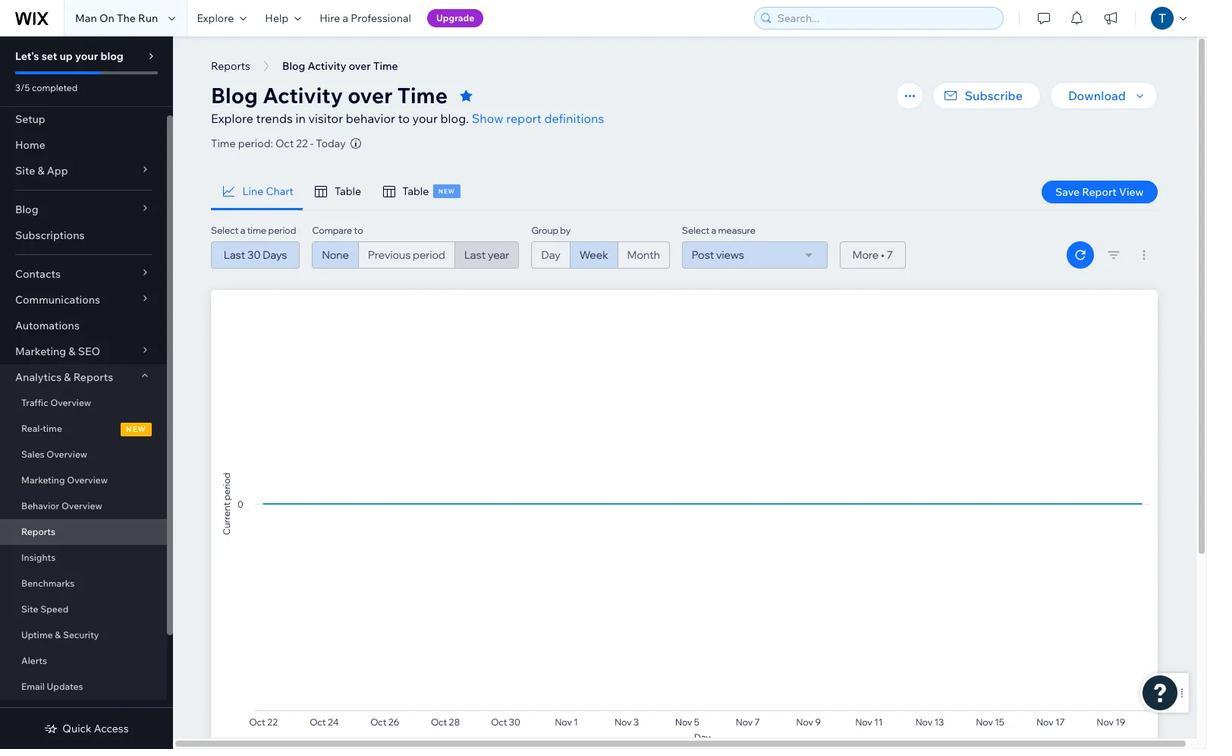 Task type: locate. For each thing, give the bounding box(es) containing it.
marketing & seo button
[[0, 338, 167, 364]]

0 vertical spatial activity
[[308, 59, 346, 73]]

new up sales overview link on the bottom
[[126, 424, 146, 434]]

marketing for marketing overview
[[21, 474, 65, 486]]

0 horizontal spatial blog
[[15, 203, 38, 216]]

1 horizontal spatial table
[[403, 184, 429, 198]]

email updates
[[21, 681, 83, 692]]

& left app
[[37, 164, 44, 178]]

0 horizontal spatial your
[[75, 49, 98, 63]]

blog activity over time
[[282, 59, 398, 73], [211, 82, 448, 109]]

time up explore trends in visitor behavior to your blog. show report definitions
[[397, 82, 448, 109]]

& inside popup button
[[64, 370, 71, 384]]

show report definitions button
[[472, 109, 604, 128]]

1 vertical spatial over
[[348, 82, 393, 109]]

marketing up analytics
[[15, 345, 66, 358]]

your right 'up'
[[75, 49, 98, 63]]

site for site & app
[[15, 164, 35, 178]]

table down explore trends in visitor behavior to your blog. show report definitions
[[403, 184, 429, 198]]

1 vertical spatial site
[[21, 603, 38, 615]]

activity inside blog activity over time 'button'
[[308, 59, 346, 73]]

oct
[[276, 137, 294, 150]]

2 vertical spatial time
[[211, 137, 236, 150]]

0 horizontal spatial new
[[126, 424, 146, 434]]

sales overview
[[21, 449, 87, 460]]

explore up reports button
[[197, 11, 234, 25]]

help button
[[256, 0, 311, 36]]

your inside 'sidebar' element
[[75, 49, 98, 63]]

2 table from the left
[[403, 184, 429, 198]]

real-time
[[21, 423, 62, 434]]

behavior overview
[[21, 500, 102, 512]]

blog down help button
[[282, 59, 305, 73]]

0 horizontal spatial reports
[[21, 526, 55, 537]]

time period: oct 22 - today
[[211, 137, 346, 150]]

overview for traffic overview
[[50, 397, 91, 408]]

blog activity over time inside 'button'
[[282, 59, 398, 73]]

explore trends in visitor behavior to your blog. show report definitions
[[211, 111, 604, 126]]

2 vertical spatial blog
[[15, 203, 38, 216]]

activity down "hire"
[[308, 59, 346, 73]]

2 vertical spatial reports
[[21, 526, 55, 537]]

marketing inside dropdown button
[[15, 345, 66, 358]]

0 vertical spatial blog
[[282, 59, 305, 73]]

over up behavior
[[348, 82, 393, 109]]

new down the blog.
[[439, 187, 456, 195]]

man
[[75, 11, 97, 25]]

explore up period:
[[211, 111, 253, 126]]

blog activity over time up visitor
[[211, 82, 448, 109]]

time down professional
[[373, 59, 398, 73]]

reports inside reports 'link'
[[21, 526, 55, 537]]

reports for reports 'link' on the left
[[21, 526, 55, 537]]

& inside dropdown button
[[69, 345, 76, 358]]

1 vertical spatial blog
[[211, 82, 258, 109]]

explore
[[197, 11, 234, 25], [211, 111, 253, 126]]

marketing inside "link"
[[21, 474, 65, 486]]

0 vertical spatial explore
[[197, 11, 234, 25]]

seo
[[78, 345, 100, 358]]

marketing for marketing & seo
[[15, 345, 66, 358]]

communications
[[15, 293, 100, 307]]

a
[[343, 11, 348, 25]]

0 vertical spatial reports
[[211, 59, 250, 73]]

tab list
[[211, 173, 688, 210]]

professional
[[351, 11, 411, 25]]

line chart button
[[211, 173, 303, 210]]

1 horizontal spatial your
[[413, 111, 438, 126]]

2 horizontal spatial blog
[[282, 59, 305, 73]]

0 vertical spatial new
[[439, 187, 456, 195]]

over
[[349, 59, 371, 73], [348, 82, 393, 109]]

1 vertical spatial new
[[126, 424, 146, 434]]

uptime & security link
[[0, 622, 167, 648]]

completed
[[32, 82, 78, 93]]

0 vertical spatial your
[[75, 49, 98, 63]]

0 vertical spatial marketing
[[15, 345, 66, 358]]

0 horizontal spatial table
[[335, 184, 362, 198]]

up
[[60, 49, 73, 63]]

marketing up behavior
[[21, 474, 65, 486]]

1 vertical spatial marketing
[[21, 474, 65, 486]]

1 horizontal spatial blog
[[211, 82, 258, 109]]

automations link
[[0, 313, 167, 338]]

upgrade
[[436, 12, 475, 24]]

& right uptime
[[55, 629, 61, 641]]

time
[[43, 423, 62, 434]]

man on the run
[[75, 11, 158, 25]]

blog activity over time down a
[[282, 59, 398, 73]]

1 table from the left
[[335, 184, 362, 198]]

explore for explore
[[197, 11, 234, 25]]

1 vertical spatial explore
[[211, 111, 253, 126]]

traffic overview link
[[0, 390, 167, 416]]

0 vertical spatial time
[[373, 59, 398, 73]]

1 vertical spatial reports
[[73, 370, 113, 384]]

2 horizontal spatial reports
[[211, 59, 250, 73]]

& right billing on the left of the page
[[49, 706, 56, 719]]

save report view
[[1056, 185, 1145, 198]]

today
[[316, 137, 346, 150]]

blog activity over time button
[[275, 55, 406, 77]]

home
[[15, 138, 45, 152]]

new inside tab list
[[439, 187, 456, 195]]

the
[[117, 11, 136, 25]]

hire a professional
[[320, 11, 411, 25]]

time left period:
[[211, 137, 236, 150]]

overview down sales overview link on the bottom
[[67, 474, 108, 486]]

reports inside reports button
[[211, 59, 250, 73]]

overview inside "link"
[[67, 474, 108, 486]]

-
[[310, 137, 314, 150]]

your
[[75, 49, 98, 63], [413, 111, 438, 126]]

activity
[[308, 59, 346, 73], [263, 82, 343, 109]]

table down today
[[335, 184, 362, 198]]

blog down reports button
[[211, 82, 258, 109]]

blog inside dropdown button
[[15, 203, 38, 216]]

site speed
[[21, 603, 69, 615]]

site left speed
[[21, 603, 38, 615]]

new
[[439, 187, 456, 195], [126, 424, 146, 434]]

reports
[[211, 59, 250, 73], [73, 370, 113, 384], [21, 526, 55, 537]]

payments
[[58, 706, 108, 719]]

quick
[[62, 722, 92, 735]]

show
[[472, 111, 504, 126]]

blog inside 'button'
[[282, 59, 305, 73]]

your right the to on the top
[[413, 111, 438, 126]]

traffic
[[21, 397, 48, 408]]

uptime
[[21, 629, 53, 641]]

3/5
[[15, 82, 30, 93]]

overview down analytics & reports
[[50, 397, 91, 408]]

activity up in
[[263, 82, 343, 109]]

table
[[335, 184, 362, 198], [403, 184, 429, 198]]

1 vertical spatial your
[[413, 111, 438, 126]]

&
[[37, 164, 44, 178], [69, 345, 76, 358], [64, 370, 71, 384], [55, 629, 61, 641], [49, 706, 56, 719]]

0 vertical spatial site
[[15, 164, 35, 178]]

new inside 'sidebar' element
[[126, 424, 146, 434]]

upgrade button
[[427, 9, 484, 27]]

blog.
[[441, 111, 469, 126]]

0 vertical spatial blog activity over time
[[282, 59, 398, 73]]

overview for marketing overview
[[67, 474, 108, 486]]

report
[[506, 111, 542, 126]]

on
[[99, 11, 114, 25]]

billing & payments button
[[0, 700, 167, 726]]

overview down marketing overview "link"
[[61, 500, 102, 512]]

0 vertical spatial over
[[349, 59, 371, 73]]

time
[[373, 59, 398, 73], [397, 82, 448, 109], [211, 137, 236, 150]]

contacts
[[15, 267, 61, 281]]

site down the home
[[15, 164, 35, 178]]

overview
[[50, 397, 91, 408], [47, 449, 87, 460], [67, 474, 108, 486], [61, 500, 102, 512]]

3/5 completed
[[15, 82, 78, 93]]

over down "hire a professional" link
[[349, 59, 371, 73]]

access
[[94, 722, 129, 735]]

over inside 'button'
[[349, 59, 371, 73]]

1 horizontal spatial new
[[439, 187, 456, 195]]

insights
[[21, 552, 56, 563]]

& left seo
[[69, 345, 76, 358]]

marketing
[[15, 345, 66, 358], [21, 474, 65, 486]]

site inside site speed link
[[21, 603, 38, 615]]

& down marketing & seo
[[64, 370, 71, 384]]

1 horizontal spatial reports
[[73, 370, 113, 384]]

overview up 'marketing overview'
[[47, 449, 87, 460]]

reports inside analytics & reports popup button
[[73, 370, 113, 384]]

site for site speed
[[21, 603, 38, 615]]

Search... field
[[773, 8, 999, 29]]

save
[[1056, 185, 1081, 198]]

site inside site & app dropdown button
[[15, 164, 35, 178]]

& for uptime
[[55, 629, 61, 641]]

view
[[1120, 185, 1145, 198]]

blog up subscriptions
[[15, 203, 38, 216]]



Task type: vqa. For each thing, say whether or not it's contained in the screenshot.
SELL ONLINE link
no



Task type: describe. For each thing, give the bounding box(es) containing it.
help
[[265, 11, 289, 25]]

hire
[[320, 11, 340, 25]]

sidebar element
[[0, 36, 173, 749]]

reports link
[[0, 519, 167, 545]]

billing & payments
[[15, 706, 108, 719]]

uptime & security
[[21, 629, 99, 641]]

alerts link
[[0, 648, 167, 674]]

line chart
[[243, 184, 294, 198]]

site & app button
[[0, 158, 167, 184]]

billing
[[15, 706, 46, 719]]

blog button
[[0, 197, 167, 222]]

trends
[[256, 111, 293, 126]]

site & app
[[15, 164, 68, 178]]

analytics & reports
[[15, 370, 113, 384]]

traffic overview
[[21, 397, 91, 408]]

alerts
[[21, 655, 47, 666]]

table inside button
[[335, 184, 362, 198]]

email
[[21, 681, 45, 692]]

table button
[[303, 173, 371, 210]]

behavior
[[21, 500, 59, 512]]

marketing & seo
[[15, 345, 100, 358]]

behavior
[[346, 111, 395, 126]]

app
[[47, 164, 68, 178]]

subscribe button
[[933, 82, 1041, 109]]

reports for reports button
[[211, 59, 250, 73]]

tab list containing line chart
[[211, 173, 688, 210]]

home link
[[0, 132, 167, 158]]

quick access button
[[44, 722, 129, 735]]

site speed link
[[0, 597, 167, 622]]

to
[[398, 111, 410, 126]]

chart
[[266, 184, 294, 198]]

save report view button
[[1042, 180, 1158, 203]]

analytics & reports button
[[0, 364, 167, 390]]

set
[[42, 49, 57, 63]]

marketing overview
[[21, 474, 108, 486]]

explore for explore trends in visitor behavior to your blog. show report definitions
[[211, 111, 253, 126]]

1 vertical spatial blog activity over time
[[211, 82, 448, 109]]

period:
[[238, 137, 273, 150]]

subscriptions link
[[0, 222, 167, 248]]

speed
[[40, 603, 69, 615]]

& for billing
[[49, 706, 56, 719]]

hire a professional link
[[311, 0, 420, 36]]

marketing overview link
[[0, 468, 167, 493]]

let's
[[15, 49, 39, 63]]

security
[[63, 629, 99, 641]]

& for site
[[37, 164, 44, 178]]

analytics
[[15, 370, 62, 384]]

download
[[1069, 88, 1126, 103]]

communications button
[[0, 287, 167, 313]]

visitor
[[308, 111, 343, 126]]

subscriptions
[[15, 228, 85, 242]]

contacts button
[[0, 261, 167, 287]]

blog
[[100, 49, 124, 63]]

subscribe
[[965, 88, 1023, 103]]

setup link
[[0, 106, 167, 132]]

1 vertical spatial activity
[[263, 82, 343, 109]]

report
[[1083, 185, 1117, 198]]

setup
[[15, 112, 45, 126]]

time inside blog activity over time 'button'
[[373, 59, 398, 73]]

benchmarks
[[21, 578, 75, 589]]

overview for sales overview
[[47, 449, 87, 460]]

benchmarks link
[[0, 571, 167, 597]]

let's set up your blog
[[15, 49, 124, 63]]

& for analytics
[[64, 370, 71, 384]]

definitions
[[545, 111, 604, 126]]

quick access
[[62, 722, 129, 735]]

& for marketing
[[69, 345, 76, 358]]

1 vertical spatial time
[[397, 82, 448, 109]]

insights link
[[0, 545, 167, 571]]

reports button
[[203, 55, 258, 77]]

email updates link
[[0, 674, 167, 700]]

automations
[[15, 319, 80, 332]]

real-
[[21, 423, 43, 434]]

overview for behavior overview
[[61, 500, 102, 512]]

run
[[138, 11, 158, 25]]

download button
[[1050, 82, 1158, 109]]

22
[[296, 137, 308, 150]]

behavior overview link
[[0, 493, 167, 519]]

sales
[[21, 449, 44, 460]]



